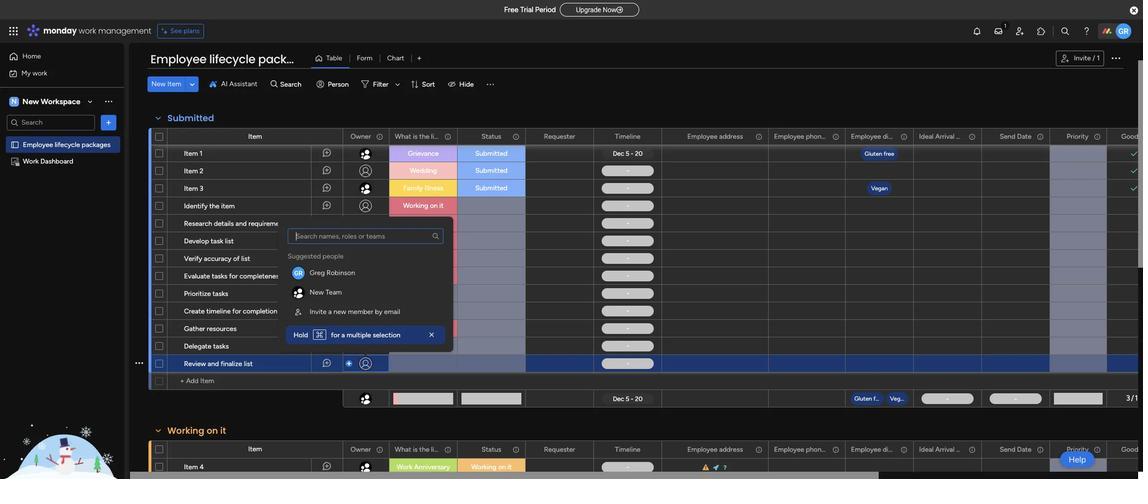 Task type: describe. For each thing, give the bounding box(es) containing it.
0 vertical spatial 3
[[200, 185, 203, 193]]

free
[[504, 5, 518, 14]]

options image for 1st ideal arrival date field from the top of the page
[[968, 128, 975, 145]]

gather
[[184, 325, 205, 333]]

public board image
[[10, 140, 19, 149]]

2 priority field from the top
[[1064, 444, 1091, 455]]

employee phone number for second employee phone number field
[[774, 445, 850, 453]]

what for 1st what is the life event? field from the bottom
[[395, 445, 411, 453]]

create
[[184, 307, 205, 315]]

0 vertical spatial free
[[884, 150, 894, 157]]

working on it inside field
[[167, 425, 226, 437]]

sort
[[422, 80, 435, 88]]

angle down image
[[190, 81, 195, 88]]

item 3
[[184, 185, 203, 193]]

invite / 1
[[1074, 54, 1100, 62]]

task
[[211, 237, 223, 245]]

new item button
[[148, 76, 185, 92]]

0 vertical spatial gluten
[[865, 150, 882, 157]]

completeness
[[240, 272, 282, 280]]

2 requester field from the top
[[542, 444, 578, 455]]

column information image for first send date field from the bottom of the page
[[1036, 446, 1044, 453]]

ai assistant
[[221, 80, 257, 88]]

Submitted field
[[165, 112, 217, 125]]

1 vertical spatial 1
[[200, 149, 202, 158]]

1 send from the top
[[1000, 132, 1015, 140]]

trial
[[520, 5, 533, 14]]

chart button
[[380, 51, 412, 66]]

options image for first status "field" from the top of the page
[[512, 128, 518, 145]]

column information image for second employee phone number field
[[832, 446, 840, 453]]

person button
[[312, 76, 355, 92]]

suggested
[[288, 252, 321, 260]]

[object object] element containing greg robinson
[[288, 263, 444, 283]]

dapulse close image
[[1130, 6, 1138, 16]]

1 vertical spatial gluten
[[854, 395, 872, 402]]

accuracy
[[204, 255, 231, 263]]

private dashboard image
[[10, 157, 19, 166]]

apps image
[[1036, 26, 1046, 36]]

inbox image
[[994, 26, 1003, 36]]

suggested people row
[[288, 248, 344, 261]]

employee lifecycle packages inside list box
[[23, 140, 111, 149]]

upgrade
[[576, 6, 601, 14]]

my
[[21, 69, 31, 77]]

send date for first send date field from the bottom of the page
[[1000, 445, 1032, 453]]

family
[[403, 184, 423, 192]]

item
[[221, 202, 235, 210]]

[object object] element containing invite a new member by email
[[288, 302, 444, 322]]

help button
[[1060, 451, 1094, 467]]

new
[[333, 308, 346, 316]]

1 employee address from the top
[[687, 132, 743, 140]]

number for column information icon associated with second employee phone number field
[[827, 445, 850, 453]]

delegate tasks
[[184, 342, 229, 351]]

1 phone from the top
[[806, 132, 825, 140]]

item 4
[[184, 463, 204, 471]]

menu image
[[485, 79, 495, 89]]

invite a new member by email
[[310, 308, 400, 316]]

column information image for 2nd 'priority' field
[[1093, 446, 1101, 453]]

verify accuracy of list
[[184, 255, 250, 263]]

greg robinson
[[310, 269, 355, 277]]

2
[[200, 167, 203, 175]]

2 phone from the top
[[806, 445, 825, 453]]

options image for 2nd 'priority' field from the bottom of the page
[[1093, 128, 1100, 145]]

search everything image
[[1060, 26, 1070, 36]]

home button
[[6, 49, 105, 64]]

ideal for 1st ideal arrival date field from the top of the page
[[919, 132, 934, 140]]

workspace
[[41, 97, 80, 106]]

+ Add Item text field
[[172, 375, 338, 387]]

13
[[1135, 394, 1142, 403]]

delegate
[[184, 342, 211, 351]]

0 vertical spatial gluten free
[[865, 150, 894, 157]]

options image for first owner "field" from the bottom of the page
[[375, 441, 382, 458]]

hold
[[294, 331, 310, 339]]

ideal arrival date for 2nd ideal arrival date field
[[919, 445, 971, 453]]

upgrade now
[[576, 6, 617, 14]]

suggested people
[[288, 252, 344, 260]]

of
[[233, 255, 240, 263]]

assistant
[[229, 80, 257, 88]]

add view image
[[417, 55, 421, 62]]

dietary for second employee dietary restriction field from the bottom of the page
[[883, 132, 904, 140]]

workspace selection element
[[9, 96, 82, 107]]

develop task list
[[184, 237, 234, 245]]

people
[[323, 252, 344, 260]]

options image for 2nd ideal arrival date field
[[968, 441, 975, 458]]

list for of
[[241, 255, 250, 263]]

my work
[[21, 69, 47, 77]]

grievance
[[408, 149, 439, 158]]

ideal arrival date for 1st ideal arrival date field from the top of the page
[[919, 132, 971, 140]]

column information image for employee phone number
[[832, 133, 840, 140]]

prioritize tasks
[[184, 290, 228, 298]]

for a multiple selection
[[329, 331, 400, 339]]

new workspace
[[22, 97, 80, 106]]

options image for second status "field"
[[512, 441, 518, 458]]

completion
[[243, 307, 277, 315]]

invite for invite / 1
[[1074, 54, 1091, 62]]

a for invite
[[328, 308, 332, 316]]

requester for 2nd requester field
[[544, 445, 575, 453]]

1 status from the top
[[482, 132, 501, 140]]

sort button
[[406, 76, 441, 92]]

goodie for second goodie field from the bottom
[[1121, 132, 1143, 140]]

1 timeline field from the top
[[613, 131, 643, 142]]

2 vertical spatial for
[[331, 331, 340, 339]]

item inside button
[[167, 80, 181, 88]]

0 vertical spatial list
[[225, 237, 234, 245]]

1 goodie field from the top
[[1119, 131, 1143, 142]]

2 employee phone number field from the top
[[772, 444, 850, 455]]

n
[[11, 97, 17, 105]]

new for new team
[[310, 288, 324, 296]]

employee phone number for 1st employee phone number field from the top
[[774, 132, 850, 140]]

a for for
[[341, 331, 345, 339]]

event? for column information icon for 1st what is the life event? field from the bottom
[[442, 445, 463, 453]]

work for work anniversary
[[397, 463, 412, 471]]

monday
[[43, 25, 77, 37]]

see plans
[[170, 27, 200, 35]]

column information image for ideal arrival date
[[968, 133, 976, 140]]

1 vertical spatial free
[[873, 395, 884, 402]]

my work button
[[6, 65, 105, 81]]

1 employee address field from the top
[[685, 131, 745, 142]]

develop
[[184, 237, 209, 245]]

form
[[357, 54, 373, 62]]

1 what is the life event? from the top
[[395, 132, 463, 140]]

greg robinson image
[[1116, 23, 1131, 39]]

person
[[328, 80, 349, 88]]

1 horizontal spatial and
[[236, 220, 247, 228]]

options image for second employee phone number field
[[832, 441, 838, 458]]

help image
[[1082, 26, 1091, 36]]

anniversary
[[414, 463, 450, 471]]

period
[[535, 5, 556, 14]]

robinson
[[327, 269, 355, 277]]

requirements
[[248, 220, 289, 228]]

now
[[603, 6, 617, 14]]

/ for 3
[[1131, 394, 1134, 403]]

⌘
[[316, 331, 323, 339]]

life for column information icon for 1st what is the life event? field from the bottom
[[431, 445, 440, 453]]

new for new workspace
[[22, 97, 39, 106]]

home
[[22, 52, 41, 60]]

filter button
[[357, 76, 404, 92]]

greg
[[310, 269, 325, 277]]

new for new item
[[151, 80, 166, 88]]

ai logo image
[[209, 80, 217, 88]]

life for column information image related to what is the life event?
[[431, 132, 440, 140]]

form button
[[350, 51, 380, 66]]

0 horizontal spatial vegan
[[871, 185, 888, 192]]

research
[[184, 220, 212, 228]]

working inside field
[[167, 425, 204, 437]]

1 vertical spatial the
[[209, 202, 219, 210]]

dapulse rightstroke image
[[617, 6, 623, 14]]

2 status from the top
[[482, 445, 501, 453]]

multiple
[[347, 331, 371, 339]]

lottie animation image
[[0, 381, 124, 479]]

ai assistant button
[[206, 76, 261, 92]]

member
[[348, 308, 373, 316]]

resources
[[207, 325, 237, 333]]

is for 2nd what is the life event? field from the bottom of the page
[[413, 132, 418, 140]]

event? for column information image related to what is the life event?
[[442, 132, 463, 140]]

review and finalize list
[[184, 360, 253, 368]]

0 horizontal spatial and
[[208, 360, 219, 368]]

family illness
[[403, 184, 443, 192]]

warning image
[[703, 464, 710, 471]]

2 owner field from the top
[[348, 444, 373, 455]]

gather resources
[[184, 325, 237, 333]]

the for 2nd what is the life event? field from the bottom of the page
[[419, 132, 429, 140]]

arrival for 2nd ideal arrival date field
[[935, 445, 955, 453]]

2 employee address from the top
[[687, 445, 743, 453]]

table button
[[311, 51, 350, 66]]

email
[[384, 308, 400, 316]]



Task type: vqa. For each thing, say whether or not it's contained in the screenshot.
1
yes



Task type: locate. For each thing, give the bounding box(es) containing it.
illness
[[425, 184, 443, 192]]

1 status field from the top
[[479, 131, 504, 142]]

invite
[[1074, 54, 1091, 62], [310, 308, 327, 316]]

1 vertical spatial restriction
[[906, 445, 937, 453]]

packages inside list box
[[82, 140, 111, 149]]

ai
[[221, 80, 228, 88]]

0 vertical spatial owner
[[351, 132, 371, 140]]

0 horizontal spatial 3
[[200, 185, 203, 193]]

life
[[431, 132, 440, 140], [431, 445, 440, 453]]

submitted inside field
[[167, 112, 214, 124]]

number for employee phone number column information image
[[827, 132, 850, 140]]

timeline for first timeline field
[[615, 132, 641, 140]]

2 ideal from the top
[[919, 445, 934, 453]]

and
[[236, 220, 247, 228], [208, 360, 219, 368]]

1 requester from the top
[[544, 132, 575, 140]]

0 horizontal spatial work
[[23, 157, 39, 165]]

2 arrival from the top
[[935, 445, 955, 453]]

the
[[419, 132, 429, 140], [209, 202, 219, 210], [419, 445, 429, 453]]

life up grievance
[[431, 132, 440, 140]]

ideal arrival date
[[919, 132, 971, 140], [919, 445, 971, 453]]

lifecycle inside employee lifecycle packages field
[[209, 51, 255, 67]]

and right "details"
[[236, 220, 247, 228]]

Status field
[[479, 131, 504, 142], [479, 444, 504, 455]]

0 vertical spatial goodie
[[1121, 132, 1143, 140]]

0 vertical spatial arrival
[[935, 132, 955, 140]]

1 vertical spatial what
[[395, 445, 411, 453]]

workspace options image
[[104, 97, 113, 106]]

1 vertical spatial timeline field
[[613, 444, 643, 455]]

0 horizontal spatial lifecycle
[[55, 140, 80, 149]]

packages
[[258, 51, 315, 67], [82, 140, 111, 149]]

[object object] element down people
[[288, 263, 444, 283]]

1 vertical spatial address
[[719, 445, 743, 453]]

2 ideal arrival date from the top
[[919, 445, 971, 453]]

goodie for 1st goodie field from the bottom
[[1121, 445, 1143, 453]]

identify the item
[[184, 202, 235, 210]]

new right n
[[22, 97, 39, 106]]

2 address from the top
[[719, 445, 743, 453]]

it inside working on it field
[[220, 425, 226, 437]]

what is the life event? up grievance
[[395, 132, 463, 140]]

number
[[827, 132, 850, 140], [827, 445, 850, 453]]

1 vertical spatial owner
[[351, 445, 371, 453]]

for for timeline
[[232, 307, 241, 315]]

item
[[167, 80, 181, 88], [248, 132, 262, 141], [184, 149, 198, 158], [184, 167, 198, 175], [184, 185, 198, 193], [248, 445, 262, 453], [184, 463, 198, 471]]

0 vertical spatial priority field
[[1064, 131, 1091, 142]]

upgrade now link
[[560, 3, 639, 16]]

2 requester from the top
[[544, 445, 575, 453]]

2 timeline field from the top
[[613, 444, 643, 455]]

invite down help icon
[[1074, 54, 1091, 62]]

1 vertical spatial packages
[[82, 140, 111, 149]]

1 ideal from the top
[[919, 132, 934, 140]]

1 vertical spatial ideal
[[919, 445, 934, 453]]

2 vertical spatial tasks
[[213, 342, 229, 351]]

3 / 13
[[1126, 394, 1142, 403]]

1 vertical spatial ideal arrival date
[[919, 445, 971, 453]]

alert
[[286, 326, 445, 344]]

select product image
[[9, 26, 18, 36]]

the up grievance
[[419, 132, 429, 140]]

close image
[[427, 330, 437, 340]]

management
[[98, 25, 151, 37]]

priority for 2nd 'priority' field
[[1067, 445, 1089, 453]]

by
[[375, 308, 382, 316]]

review
[[184, 360, 206, 368]]

0 horizontal spatial packages
[[82, 140, 111, 149]]

on inside field
[[207, 425, 218, 437]]

rocket image
[[713, 464, 720, 471]]

0 vertical spatial goodie field
[[1119, 131, 1143, 142]]

work for work dashboard
[[23, 157, 39, 165]]

0 vertical spatial employee phone number field
[[772, 131, 850, 142]]

owner
[[351, 132, 371, 140], [351, 445, 371, 453]]

tasks for evaluate
[[212, 272, 227, 280]]

new inside workspace selection element
[[22, 97, 39, 106]]

1 vertical spatial priority
[[1067, 445, 1089, 453]]

packages inside employee lifecycle packages field
[[258, 51, 315, 67]]

1 number from the top
[[827, 132, 850, 140]]

1 ideal arrival date from the top
[[919, 132, 971, 140]]

0 vertical spatial event?
[[442, 132, 463, 140]]

1 vertical spatial status
[[482, 445, 501, 453]]

1 inside button
[[1097, 54, 1100, 62]]

ideal for 2nd ideal arrival date field
[[919, 445, 934, 453]]

1 horizontal spatial vegan
[[890, 395, 907, 402]]

column information image for employee dietary restriction
[[900, 446, 908, 453]]

0 horizontal spatial list box
[[0, 134, 124, 301]]

1 vertical spatial vegan
[[890, 395, 907, 402]]

0 vertical spatial employee phone number
[[774, 132, 850, 140]]

what up grievance
[[395, 132, 411, 140]]

see
[[170, 27, 182, 35]]

send
[[1000, 132, 1015, 140], [1000, 445, 1015, 453]]

is up grievance
[[413, 132, 418, 140]]

2 timeline from the top
[[615, 445, 641, 453]]

0 vertical spatial status field
[[479, 131, 504, 142]]

What is the life event? field
[[392, 131, 463, 142], [392, 444, 463, 455]]

Owner field
[[348, 131, 373, 142], [348, 444, 373, 455]]

1 vertical spatial employee dietary restriction field
[[849, 444, 937, 455]]

new left team
[[310, 288, 324, 296]]

arrival for 1st ideal arrival date field from the top of the page
[[935, 132, 955, 140]]

column information image for 2nd send date field from the bottom of the page
[[1036, 133, 1044, 140]]

1 vertical spatial /
[[1131, 394, 1134, 403]]

1 what from the top
[[395, 132, 411, 140]]

1 owner from the top
[[351, 132, 371, 140]]

Employee lifecycle packages field
[[148, 51, 315, 68]]

for right ⌘
[[331, 331, 340, 339]]

0 vertical spatial employee address
[[687, 132, 743, 140]]

column information image
[[444, 133, 452, 140], [512, 133, 520, 140], [832, 133, 840, 140], [968, 133, 976, 140], [376, 446, 384, 453], [900, 446, 908, 453]]

requester for 2nd requester field from the bottom of the page
[[544, 132, 575, 140]]

work inside list box
[[23, 157, 39, 165]]

0 horizontal spatial 1
[[200, 149, 202, 158]]

Employee phone number field
[[772, 131, 850, 142], [772, 444, 850, 455]]

employee inside employee lifecycle packages field
[[150, 51, 206, 67]]

Search for content search field
[[288, 228, 444, 244]]

alert containing hold
[[286, 326, 445, 344]]

1 horizontal spatial /
[[1131, 394, 1134, 403]]

new team
[[310, 288, 342, 296]]

is up work anniversary
[[413, 445, 418, 453]]

2 vertical spatial the
[[419, 445, 429, 453]]

tasks for prioritize
[[213, 290, 228, 298]]

team
[[326, 288, 342, 296]]

timeline for 2nd timeline field from the top
[[615, 445, 641, 453]]

3
[[200, 185, 203, 193], [1126, 394, 1130, 403]]

none search field inside list box
[[288, 228, 444, 244]]

question image
[[723, 464, 728, 471]]

create timeline for completion
[[184, 307, 277, 315]]

Priority field
[[1064, 131, 1091, 142], [1064, 444, 1091, 455]]

employee lifecycle packages up ai assistant button
[[150, 51, 315, 67]]

[object object] element up for a multiple selection
[[288, 302, 444, 322]]

0 vertical spatial vegan
[[871, 185, 888, 192]]

finalize
[[221, 360, 242, 368]]

prioritize
[[184, 290, 211, 298]]

0 vertical spatial work
[[79, 25, 96, 37]]

2 goodie field from the top
[[1119, 444, 1143, 455]]

list for finalize
[[244, 360, 253, 368]]

column information image
[[376, 133, 384, 140], [755, 133, 763, 140], [900, 133, 908, 140], [1036, 133, 1044, 140], [1093, 133, 1101, 140], [444, 446, 452, 453], [512, 446, 520, 453], [755, 446, 763, 453], [832, 446, 840, 453], [968, 446, 976, 453], [1036, 446, 1044, 453], [1093, 446, 1101, 453]]

tasks up timeline
[[213, 290, 228, 298]]

free trial period
[[504, 5, 556, 14]]

employee address
[[687, 132, 743, 140], [687, 445, 743, 453]]

gluten
[[865, 150, 882, 157], [854, 395, 872, 402]]

options image
[[1110, 52, 1122, 64], [375, 128, 382, 145], [832, 128, 838, 145], [1036, 128, 1043, 145], [900, 129, 906, 145], [135, 352, 143, 375], [755, 441, 761, 458], [1036, 441, 1043, 458], [1093, 441, 1100, 458], [900, 442, 906, 458]]

0 vertical spatial send date
[[1000, 132, 1032, 140]]

list right of
[[241, 255, 250, 263]]

2 send date field from the top
[[997, 444, 1034, 455]]

2 ideal arrival date field from the top
[[917, 444, 971, 455]]

1 vertical spatial and
[[208, 360, 219, 368]]

2 restriction from the top
[[906, 445, 937, 453]]

item 2
[[184, 167, 203, 175]]

1 vertical spatial send
[[1000, 445, 1015, 453]]

lifecycle inside list box
[[55, 140, 80, 149]]

1 owner field from the top
[[348, 131, 373, 142]]

lifecycle up dashboard
[[55, 140, 80, 149]]

the up work anniversary
[[419, 445, 429, 453]]

3 [object object] element from the top
[[288, 302, 444, 322]]

work right private dashboard image
[[23, 157, 39, 165]]

1 vertical spatial priority field
[[1064, 444, 1091, 455]]

v2 search image
[[271, 79, 278, 90]]

0 vertical spatial ideal arrival date
[[919, 132, 971, 140]]

work dashboard
[[23, 157, 73, 165]]

1 vertical spatial is
[[413, 445, 418, 453]]

work anniversary
[[397, 463, 450, 471]]

3 left 13
[[1126, 394, 1130, 403]]

priority
[[1067, 132, 1089, 140], [1067, 445, 1089, 453]]

0 vertical spatial restriction
[[906, 132, 937, 140]]

what up work anniversary
[[395, 445, 411, 453]]

1 vertical spatial requester field
[[542, 444, 578, 455]]

column information image for status
[[512, 133, 520, 140]]

dietary for first employee dietary restriction field from the bottom of the page
[[883, 445, 904, 453]]

what is the life event? field up work anniversary
[[392, 444, 463, 455]]

tree grid
[[288, 248, 444, 322]]

column information image for 2nd 'priority' field from the bottom of the page
[[1093, 133, 1101, 140]]

2 priority from the top
[[1067, 445, 1089, 453]]

column information image for owner
[[376, 446, 384, 453]]

Timeline field
[[613, 131, 643, 142], [613, 444, 643, 455]]

1 arrival from the top
[[935, 132, 955, 140]]

0 vertical spatial ideal
[[919, 132, 934, 140]]

/ for invite
[[1093, 54, 1095, 62]]

filter
[[373, 80, 388, 88]]

work for monday
[[79, 25, 96, 37]]

0 vertical spatial what
[[395, 132, 411, 140]]

timeline
[[615, 132, 641, 140], [615, 445, 641, 453]]

Employee dietary restriction field
[[849, 131, 937, 142], [849, 444, 937, 455]]

invite inside [object object] element
[[310, 308, 327, 316]]

what is the life event? up anniversary
[[395, 445, 463, 453]]

lottie animation element
[[0, 381, 124, 479]]

[object object] element up member
[[288, 283, 444, 302]]

1 vertical spatial send date field
[[997, 444, 1034, 455]]

2 status field from the top
[[479, 444, 504, 455]]

hide button
[[444, 76, 480, 92]]

1 vertical spatial 3
[[1126, 394, 1130, 403]]

evaluate
[[184, 272, 210, 280]]

list box containing employee lifecycle packages
[[0, 134, 124, 301]]

[object object] element
[[288, 263, 444, 283], [288, 283, 444, 302], [288, 302, 444, 322]]

1 timeline from the top
[[615, 132, 641, 140]]

tasks for delegate
[[213, 342, 229, 351]]

2 life from the top
[[431, 445, 440, 453]]

arrow down image
[[392, 78, 404, 90]]

chart
[[387, 54, 404, 62]]

verify
[[184, 255, 202, 263]]

a left multiple
[[341, 331, 345, 339]]

research details and requirements
[[184, 220, 289, 228]]

invite / 1 button
[[1056, 51, 1104, 66]]

1 ideal arrival date field from the top
[[917, 131, 971, 142]]

Working on it field
[[165, 425, 228, 437]]

invite inside button
[[1074, 54, 1091, 62]]

options image
[[104, 118, 113, 127], [444, 128, 450, 145], [512, 128, 518, 145], [755, 128, 761, 145], [968, 128, 975, 145], [1093, 128, 1100, 145], [375, 441, 382, 458], [444, 441, 450, 458], [512, 441, 518, 458], [832, 441, 838, 458], [968, 441, 975, 458]]

1 horizontal spatial employee lifecycle packages
[[150, 51, 315, 67]]

0 vertical spatial phone
[[806, 132, 825, 140]]

dialog
[[278, 217, 453, 352]]

for down of
[[229, 272, 238, 280]]

0 vertical spatial employee lifecycle packages
[[150, 51, 315, 67]]

list box containing suggested people
[[286, 228, 445, 322]]

notifications image
[[972, 26, 982, 36]]

1 address from the top
[[719, 132, 743, 140]]

1 image
[[1001, 20, 1010, 31]]

1 dietary from the top
[[883, 132, 904, 140]]

workspace image
[[9, 96, 19, 107]]

send date for 2nd send date field from the bottom of the page
[[1000, 132, 1032, 140]]

submitted
[[167, 112, 214, 124], [475, 149, 508, 158], [475, 166, 508, 175], [475, 184, 508, 192]]

1 event? from the top
[[442, 132, 463, 140]]

address
[[719, 132, 743, 140], [719, 445, 743, 453]]

2 is from the top
[[413, 445, 418, 453]]

tree grid containing suggested people
[[288, 248, 444, 322]]

1 vertical spatial work
[[32, 69, 47, 77]]

2 owner from the top
[[351, 445, 371, 453]]

2 what is the life event? from the top
[[395, 445, 463, 453]]

0 vertical spatial a
[[328, 308, 332, 316]]

/
[[1093, 54, 1095, 62], [1131, 394, 1134, 403]]

1 vertical spatial phone
[[806, 445, 825, 453]]

Goodie field
[[1119, 131, 1143, 142], [1119, 444, 1143, 455]]

[object object] element containing new team
[[288, 283, 444, 302]]

column information image for second status "field"
[[512, 446, 520, 453]]

3 down '2'
[[200, 185, 203, 193]]

0 vertical spatial new
[[151, 80, 166, 88]]

1 vertical spatial lifecycle
[[55, 140, 80, 149]]

status
[[482, 132, 501, 140], [482, 445, 501, 453]]

1 vertical spatial requester
[[544, 445, 575, 453]]

0 vertical spatial for
[[229, 272, 238, 280]]

1 vertical spatial goodie
[[1121, 445, 1143, 453]]

1 vertical spatial employee address field
[[685, 444, 745, 455]]

0 vertical spatial packages
[[258, 51, 315, 67]]

1 send date from the top
[[1000, 132, 1032, 140]]

options image for 1st what is the life event? field from the bottom
[[444, 441, 450, 458]]

1 horizontal spatial invite
[[1074, 54, 1091, 62]]

options image for first employee address field
[[755, 128, 761, 145]]

Employee address field
[[685, 131, 745, 142], [685, 444, 745, 455]]

new item
[[151, 80, 181, 88]]

2 send date from the top
[[1000, 445, 1032, 453]]

packages up search field
[[258, 51, 315, 67]]

monday work management
[[43, 25, 151, 37]]

0 vertical spatial tasks
[[212, 272, 227, 280]]

list right finalize
[[244, 360, 253, 368]]

employee dietary restriction
[[851, 132, 937, 140], [851, 445, 937, 453]]

1 restriction from the top
[[906, 132, 937, 140]]

2 what is the life event? field from the top
[[392, 444, 463, 455]]

1 life from the top
[[431, 132, 440, 140]]

a
[[328, 308, 332, 316], [341, 331, 345, 339]]

1 employee dietary restriction field from the top
[[849, 131, 937, 142]]

the left item
[[209, 202, 219, 210]]

1 vertical spatial arrival
[[935, 445, 955, 453]]

new inside [object object] element
[[310, 288, 324, 296]]

1 what is the life event? field from the top
[[392, 131, 463, 142]]

work right my
[[32, 69, 47, 77]]

lifecycle up ai assistant button
[[209, 51, 255, 67]]

0 vertical spatial send date field
[[997, 131, 1034, 142]]

1 send date field from the top
[[997, 131, 1034, 142]]

for for tasks
[[229, 272, 238, 280]]

2 what from the top
[[395, 445, 411, 453]]

plans
[[184, 27, 200, 35]]

None search field
[[288, 228, 444, 244]]

0 horizontal spatial /
[[1093, 54, 1095, 62]]

new left "angle down" image
[[151, 80, 166, 88]]

1 vertical spatial owner field
[[348, 444, 373, 455]]

1 employee dietary restriction from the top
[[851, 132, 937, 140]]

tasks down resources
[[213, 342, 229, 351]]

1 horizontal spatial list box
[[286, 228, 445, 322]]

invite members image
[[1015, 26, 1025, 36]]

Send Date field
[[997, 131, 1034, 142], [997, 444, 1034, 455]]

what is the life event?
[[395, 132, 463, 140], [395, 445, 463, 453]]

goodie
[[1121, 132, 1143, 140], [1121, 445, 1143, 453]]

1 vertical spatial gluten free
[[854, 395, 884, 402]]

2 employee dietary restriction field from the top
[[849, 444, 937, 455]]

0 vertical spatial status
[[482, 132, 501, 140]]

requester
[[544, 132, 575, 140], [544, 445, 575, 453]]

1 vertical spatial employee phone number field
[[772, 444, 850, 455]]

1 vertical spatial what is the life event?
[[395, 445, 463, 453]]

2 employee dietary restriction from the top
[[851, 445, 937, 453]]

date
[[956, 132, 971, 140], [1017, 132, 1032, 140], [956, 445, 971, 453], [1017, 445, 1032, 453]]

restriction
[[906, 132, 937, 140], [906, 445, 937, 453]]

working
[[403, 202, 428, 210], [403, 219, 428, 227], [403, 237, 428, 245], [403, 324, 428, 333], [167, 425, 204, 437], [471, 463, 496, 471]]

priority for 2nd 'priority' field from the bottom of the page
[[1067, 132, 1089, 140]]

packages down workspace options icon in the top of the page
[[82, 140, 111, 149]]

column information image for 2nd ideal arrival date field
[[968, 446, 976, 453]]

2 event? from the top
[[442, 445, 463, 453]]

4
[[200, 463, 204, 471]]

2 dietary from the top
[[883, 445, 904, 453]]

work inside button
[[32, 69, 47, 77]]

Ideal Arrival Date field
[[917, 131, 971, 142], [917, 444, 971, 455]]

new inside new item button
[[151, 80, 166, 88]]

option
[[0, 136, 124, 138]]

1 vertical spatial goodie field
[[1119, 444, 1143, 455]]

0 horizontal spatial invite
[[310, 308, 327, 316]]

0 vertical spatial number
[[827, 132, 850, 140]]

vegan
[[871, 185, 888, 192], [890, 395, 907, 402]]

1 vertical spatial dietary
[[883, 445, 904, 453]]

a inside tree grid
[[328, 308, 332, 316]]

what for 2nd what is the life event? field from the bottom of the page
[[395, 132, 411, 140]]

ideal
[[919, 132, 934, 140], [919, 445, 934, 453]]

0 vertical spatial timeline
[[615, 132, 641, 140]]

work for my
[[32, 69, 47, 77]]

dialog containing suggested people
[[278, 217, 453, 352]]

1 vertical spatial work
[[397, 463, 412, 471]]

the for 1st what is the life event? field from the bottom
[[419, 445, 429, 453]]

2 vertical spatial new
[[310, 288, 324, 296]]

invite for invite a new member by email
[[310, 308, 327, 316]]

timeline
[[206, 307, 231, 315]]

1 vertical spatial invite
[[310, 308, 327, 316]]

0 vertical spatial /
[[1093, 54, 1095, 62]]

what is the life event? field up grievance
[[392, 131, 463, 142]]

list right the task
[[225, 237, 234, 245]]

a left new
[[328, 308, 332, 316]]

work right monday
[[79, 25, 96, 37]]

1 [object object] element from the top
[[288, 263, 444, 283]]

0 vertical spatial work
[[23, 157, 39, 165]]

1 vertical spatial new
[[22, 97, 39, 106]]

for right timeline
[[232, 307, 241, 315]]

help
[[1069, 454, 1086, 464]]

for
[[229, 272, 238, 280], [232, 307, 241, 315], [331, 331, 340, 339]]

1 priority from the top
[[1067, 132, 1089, 140]]

0 vertical spatial and
[[236, 220, 247, 228]]

1 vertical spatial a
[[341, 331, 345, 339]]

Requester field
[[542, 131, 578, 142], [542, 444, 578, 455]]

1 requester field from the top
[[542, 131, 578, 142]]

/ inside button
[[1093, 54, 1095, 62]]

options image for 2nd what is the life event? field from the bottom of the page
[[444, 128, 450, 145]]

and left finalize
[[208, 360, 219, 368]]

1 priority field from the top
[[1064, 131, 1091, 142]]

1 horizontal spatial 1
[[1097, 54, 1100, 62]]

1 employee phone number from the top
[[774, 132, 850, 140]]

dapulse addbtn image
[[346, 361, 351, 367]]

0 vertical spatial send
[[1000, 132, 1015, 140]]

1 goodie from the top
[[1121, 132, 1143, 140]]

list box
[[0, 134, 124, 301], [286, 228, 445, 322]]

column information image for 1st what is the life event? field from the bottom
[[444, 446, 452, 453]]

1 vertical spatial send date
[[1000, 445, 1032, 453]]

employee lifecycle packages up dashboard
[[23, 140, 111, 149]]

1 is from the top
[[413, 132, 418, 140]]

search image
[[432, 232, 440, 240]]

item 1
[[184, 149, 202, 158]]

tasks down accuracy on the left of page
[[212, 272, 227, 280]]

0 vertical spatial priority
[[1067, 132, 1089, 140]]

2 number from the top
[[827, 445, 850, 453]]

2 goodie from the top
[[1121, 445, 1143, 453]]

column information image for second employee dietary restriction field from the bottom of the page
[[900, 133, 908, 140]]

work left anniversary
[[397, 463, 412, 471]]

1 vertical spatial event?
[[442, 445, 463, 453]]

0 horizontal spatial a
[[328, 308, 332, 316]]

1 employee phone number field from the top
[[772, 131, 850, 142]]

details
[[214, 220, 234, 228]]

it
[[439, 202, 444, 210], [439, 219, 444, 227], [439, 237, 444, 245], [439, 324, 444, 333], [220, 425, 226, 437], [508, 463, 512, 471]]

column information image for what is the life event?
[[444, 133, 452, 140]]

employee lifecycle packages inside field
[[150, 51, 315, 67]]

table
[[326, 54, 342, 62]]

1 vertical spatial ideal arrival date field
[[917, 444, 971, 455]]

Search in workspace field
[[20, 117, 81, 128]]

is for 1st what is the life event? field from the bottom
[[413, 445, 418, 453]]

2 [object object] element from the top
[[288, 283, 444, 302]]

2 employee address field from the top
[[685, 444, 745, 455]]

invite down "new team"
[[310, 308, 327, 316]]

1 horizontal spatial work
[[397, 463, 412, 471]]

1 vertical spatial life
[[431, 445, 440, 453]]

life up anniversary
[[431, 445, 440, 453]]

1 vertical spatial timeline
[[615, 445, 641, 453]]

2 send from the top
[[1000, 445, 1015, 453]]

hide
[[459, 80, 474, 88]]

2 employee phone number from the top
[[774, 445, 850, 453]]

wedding
[[410, 166, 437, 175]]

see plans button
[[157, 24, 204, 38]]

identify
[[184, 202, 208, 210]]

Search field
[[278, 77, 307, 91]]



